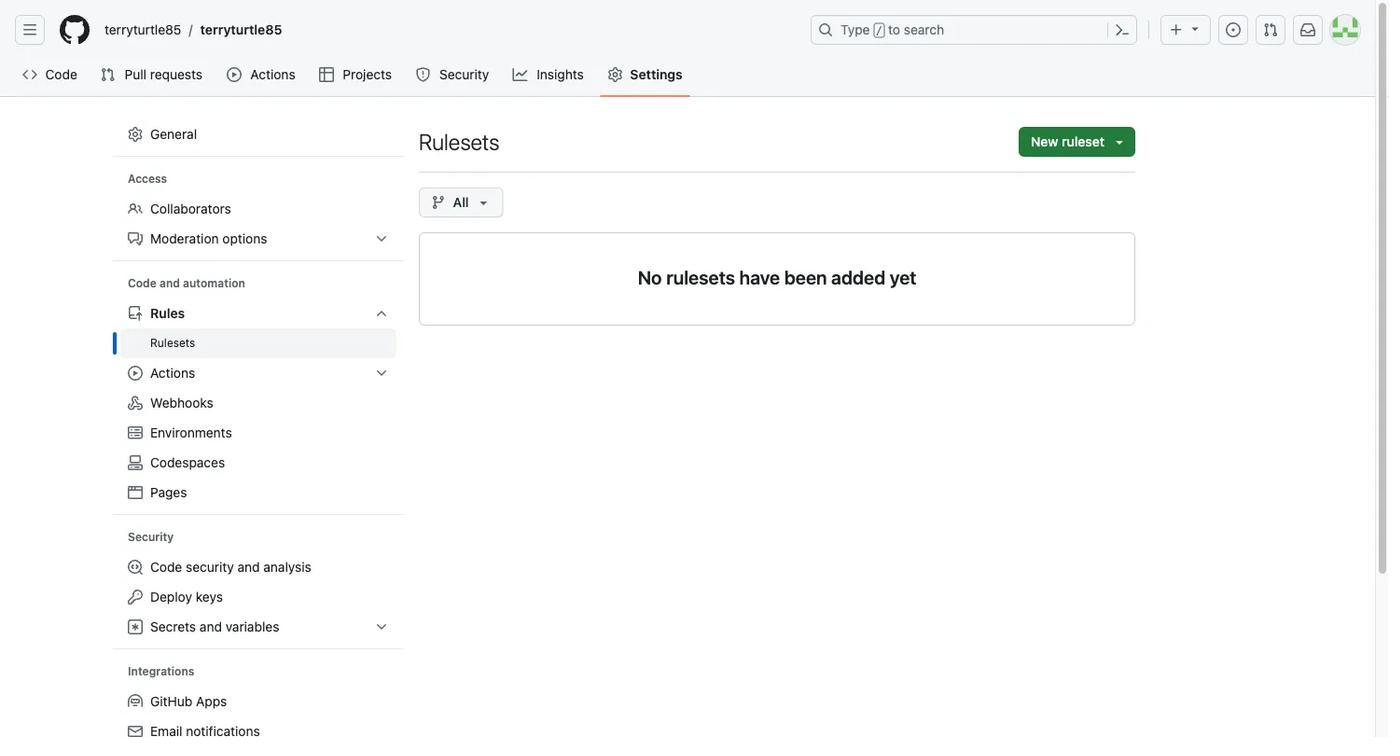 Task type: vqa. For each thing, say whether or not it's contained in the screenshot.
Settings
yes



Task type: describe. For each thing, give the bounding box(es) containing it.
no rulesets have been added yet
[[638, 266, 917, 288]]

all button
[[419, 188, 503, 217]]

security link
[[408, 61, 498, 89]]

type / to search
[[841, 22, 944, 37]]

deploy keys link
[[120, 582, 397, 612]]

projects link
[[312, 61, 401, 89]]

pages link
[[120, 478, 397, 508]]

code image
[[22, 67, 37, 82]]

all
[[453, 195, 469, 210]]

options
[[222, 231, 267, 246]]

secrets and variables button
[[120, 612, 397, 642]]

new
[[1031, 134, 1059, 149]]

2 terryturtle85 link from the left
[[193, 15, 290, 45]]

rules list
[[120, 328, 397, 358]]

server image
[[128, 425, 143, 440]]

requests
[[150, 67, 202, 82]]

issue opened image
[[1226, 22, 1241, 37]]

terryturtle85 / terryturtle85
[[105, 22, 282, 37]]

code and automation
[[128, 277, 245, 290]]

codespaces image
[[128, 455, 143, 470]]

actions link
[[219, 61, 304, 89]]

actions inside "link"
[[250, 67, 295, 82]]

added
[[831, 266, 886, 288]]

git branch image
[[431, 195, 446, 210]]

ruleset
[[1062, 134, 1105, 149]]

webhooks
[[150, 395, 213, 411]]

deploy keys
[[150, 589, 223, 605]]

play image
[[227, 67, 242, 82]]

1 horizontal spatial triangle down image
[[1188, 21, 1203, 36]]

keys
[[196, 589, 223, 605]]

graph image
[[513, 67, 528, 82]]

triangle down image
[[476, 195, 491, 210]]

list containing terryturtle85 / terryturtle85
[[97, 15, 800, 45]]

secrets and variables
[[150, 619, 279, 634]]

1 horizontal spatial rulesets
[[419, 129, 500, 155]]

github
[[150, 694, 192, 709]]

access
[[128, 172, 167, 185]]

1 terryturtle85 from the left
[[105, 22, 181, 37]]

command palette image
[[1115, 22, 1130, 37]]

codespaces link
[[120, 448, 397, 478]]

git pull request image inside pull requests link
[[100, 67, 115, 82]]

integrations
[[128, 665, 194, 678]]

notifications image
[[1301, 22, 1316, 37]]

codespaces
[[150, 455, 225, 470]]

github apps
[[150, 694, 227, 709]]

to
[[888, 22, 900, 37]]

environments
[[150, 425, 232, 440]]

settings
[[630, 67, 683, 82]]

yet
[[890, 266, 917, 288]]

and for variables
[[200, 619, 222, 634]]

mail image
[[128, 724, 143, 737]]

security list
[[120, 552, 397, 642]]

collaborators
[[150, 201, 231, 216]]

chevron down image
[[374, 306, 389, 321]]

secrets
[[150, 619, 196, 634]]

and inside code security and analysis link
[[237, 559, 260, 575]]

environments link
[[120, 418, 397, 448]]

have
[[740, 266, 780, 288]]

actions button
[[120, 358, 397, 388]]

gear image inside general link
[[128, 127, 143, 142]]

access list
[[120, 194, 397, 254]]

shield image
[[416, 67, 431, 82]]

table image
[[319, 67, 334, 82]]



Task type: locate. For each thing, give the bounding box(es) containing it.
1 vertical spatial git pull request image
[[100, 67, 115, 82]]

rules
[[150, 306, 185, 321]]

integrations list
[[120, 687, 397, 737]]

code inside code security and analysis link
[[150, 559, 182, 575]]

pull requests link
[[93, 61, 212, 89]]

0 horizontal spatial triangle down image
[[1112, 134, 1127, 149]]

moderation options
[[150, 231, 267, 246]]

terryturtle85
[[105, 22, 181, 37], [200, 22, 282, 37]]

code inside code link
[[45, 67, 77, 82]]

general link
[[120, 119, 397, 149]]

rulesets up all
[[419, 129, 500, 155]]

search
[[904, 22, 944, 37]]

homepage image
[[60, 15, 90, 45]]

webhooks link
[[120, 388, 397, 418]]

0 vertical spatial and
[[160, 277, 180, 290]]

1 horizontal spatial /
[[876, 24, 883, 37]]

1 vertical spatial gear image
[[128, 127, 143, 142]]

0 vertical spatial triangle down image
[[1188, 21, 1203, 36]]

rulesets link
[[120, 328, 397, 358]]

1 vertical spatial actions
[[150, 365, 195, 381]]

triangle down image
[[1188, 21, 1203, 36], [1112, 134, 1127, 149]]

1 horizontal spatial git pull request image
[[1263, 22, 1278, 37]]

terryturtle85 link up play icon
[[193, 15, 290, 45]]

webhook image
[[128, 396, 143, 411]]

0 horizontal spatial terryturtle85
[[105, 22, 181, 37]]

insights
[[537, 67, 584, 82]]

triangle down image right plus image
[[1188, 21, 1203, 36]]

1 vertical spatial and
[[237, 559, 260, 575]]

code security and analysis
[[150, 559, 311, 575]]

gear image inside settings link
[[608, 67, 623, 82]]

rulesets down 'rules'
[[150, 336, 195, 349]]

actions inside dropdown button
[[150, 365, 195, 381]]

code and automation list
[[120, 299, 397, 508]]

0 vertical spatial gear image
[[608, 67, 623, 82]]

people image
[[128, 202, 143, 216]]

code
[[45, 67, 77, 82], [128, 277, 157, 290], [150, 559, 182, 575]]

pull
[[125, 67, 147, 82]]

security
[[439, 67, 489, 82], [128, 530, 174, 543]]

1 vertical spatial rulesets
[[150, 336, 195, 349]]

and up deploy keys link
[[237, 559, 260, 575]]

1 horizontal spatial and
[[200, 619, 222, 634]]

rulesets
[[666, 266, 735, 288]]

code up deploy
[[150, 559, 182, 575]]

been
[[784, 266, 827, 288]]

terryturtle85 link
[[97, 15, 189, 45], [193, 15, 290, 45]]

actions
[[250, 67, 295, 82], [150, 365, 195, 381]]

projects
[[343, 67, 392, 82]]

hubot image
[[128, 694, 143, 709]]

/ left to
[[876, 24, 883, 37]]

0 horizontal spatial /
[[189, 22, 193, 37]]

gear image
[[608, 67, 623, 82], [128, 127, 143, 142]]

git pull request image
[[1263, 22, 1278, 37], [100, 67, 115, 82]]

rules button
[[120, 299, 397, 328]]

0 horizontal spatial rulesets
[[150, 336, 195, 349]]

pull requests
[[125, 67, 202, 82]]

0 vertical spatial security
[[439, 67, 489, 82]]

gear image left general
[[128, 127, 143, 142]]

terryturtle85 up play icon
[[200, 22, 282, 37]]

2 vertical spatial and
[[200, 619, 222, 634]]

/
[[189, 22, 193, 37], [876, 24, 883, 37]]

1 vertical spatial security
[[128, 530, 174, 543]]

2 terryturtle85 from the left
[[200, 22, 282, 37]]

automation
[[183, 277, 245, 290]]

2 horizontal spatial and
[[237, 559, 260, 575]]

code link
[[15, 61, 85, 89]]

analysis
[[263, 559, 311, 575]]

0 horizontal spatial gear image
[[128, 127, 143, 142]]

moderation
[[150, 231, 219, 246]]

code right code image
[[45, 67, 77, 82]]

terryturtle85 up pull on the left top of page
[[105, 22, 181, 37]]

/ inside terryturtle85 / terryturtle85
[[189, 22, 193, 37]]

git pull request image left notifications image
[[1263, 22, 1278, 37]]

/ for type
[[876, 24, 883, 37]]

and up 'rules'
[[160, 277, 180, 290]]

variables
[[226, 619, 279, 634]]

and inside secrets and variables dropdown button
[[200, 619, 222, 634]]

type
[[841, 22, 870, 37]]

code security and analysis link
[[120, 552, 397, 582]]

repo push image
[[128, 306, 143, 321]]

terryturtle85 link up pull on the left top of page
[[97, 15, 189, 45]]

no
[[638, 266, 662, 288]]

settings link
[[600, 61, 690, 89]]

1 horizontal spatial actions
[[250, 67, 295, 82]]

triangle down image inside new ruleset popup button
[[1112, 134, 1127, 149]]

insights link
[[505, 61, 593, 89]]

0 vertical spatial actions
[[250, 67, 295, 82]]

list
[[97, 15, 800, 45]]

key image
[[128, 590, 143, 605]]

0 horizontal spatial actions
[[150, 365, 195, 381]]

github apps link
[[120, 687, 397, 717]]

actions right play icon
[[250, 67, 295, 82]]

/ inside "type / to search"
[[876, 24, 883, 37]]

security right shield icon on the left top of page
[[439, 67, 489, 82]]

security
[[186, 559, 234, 575]]

code for code
[[45, 67, 77, 82]]

git pull request image left pull on the left top of page
[[100, 67, 115, 82]]

collaborators link
[[120, 194, 397, 224]]

gear image left "settings"
[[608, 67, 623, 82]]

0 horizontal spatial git pull request image
[[100, 67, 115, 82]]

/ for terryturtle85
[[189, 22, 193, 37]]

deploy
[[150, 589, 192, 605]]

0 horizontal spatial security
[[128, 530, 174, 543]]

code up the repo push image
[[128, 277, 157, 290]]

code for code security and analysis
[[150, 559, 182, 575]]

moderation options button
[[120, 224, 397, 254]]

1 horizontal spatial terryturtle85
[[200, 22, 282, 37]]

0 horizontal spatial and
[[160, 277, 180, 290]]

and for automation
[[160, 277, 180, 290]]

plus image
[[1169, 22, 1184, 37]]

general
[[150, 126, 197, 142]]

0 horizontal spatial terryturtle85 link
[[97, 15, 189, 45]]

1 horizontal spatial gear image
[[608, 67, 623, 82]]

0 vertical spatial code
[[45, 67, 77, 82]]

rulesets
[[419, 129, 500, 155], [150, 336, 195, 349]]

apps
[[196, 694, 227, 709]]

new ruleset button
[[1019, 127, 1136, 157]]

security up codescan image
[[128, 530, 174, 543]]

codescan image
[[128, 560, 143, 575]]

1 vertical spatial code
[[128, 277, 157, 290]]

code for code and automation
[[128, 277, 157, 290]]

0 vertical spatial rulesets
[[419, 129, 500, 155]]

and down 'keys'
[[200, 619, 222, 634]]

1 vertical spatial triangle down image
[[1112, 134, 1127, 149]]

0 vertical spatial git pull request image
[[1263, 22, 1278, 37]]

/ up requests
[[189, 22, 193, 37]]

1 horizontal spatial terryturtle85 link
[[193, 15, 290, 45]]

triangle down image right ruleset
[[1112, 134, 1127, 149]]

new ruleset
[[1031, 134, 1105, 149]]

1 terryturtle85 link from the left
[[97, 15, 189, 45]]

1 horizontal spatial security
[[439, 67, 489, 82]]

2 vertical spatial code
[[150, 559, 182, 575]]

and
[[160, 277, 180, 290], [237, 559, 260, 575], [200, 619, 222, 634]]

actions up webhooks
[[150, 365, 195, 381]]

pages
[[150, 485, 187, 500]]

browser image
[[128, 485, 143, 500]]

rulesets inside rules 'list'
[[150, 336, 195, 349]]



